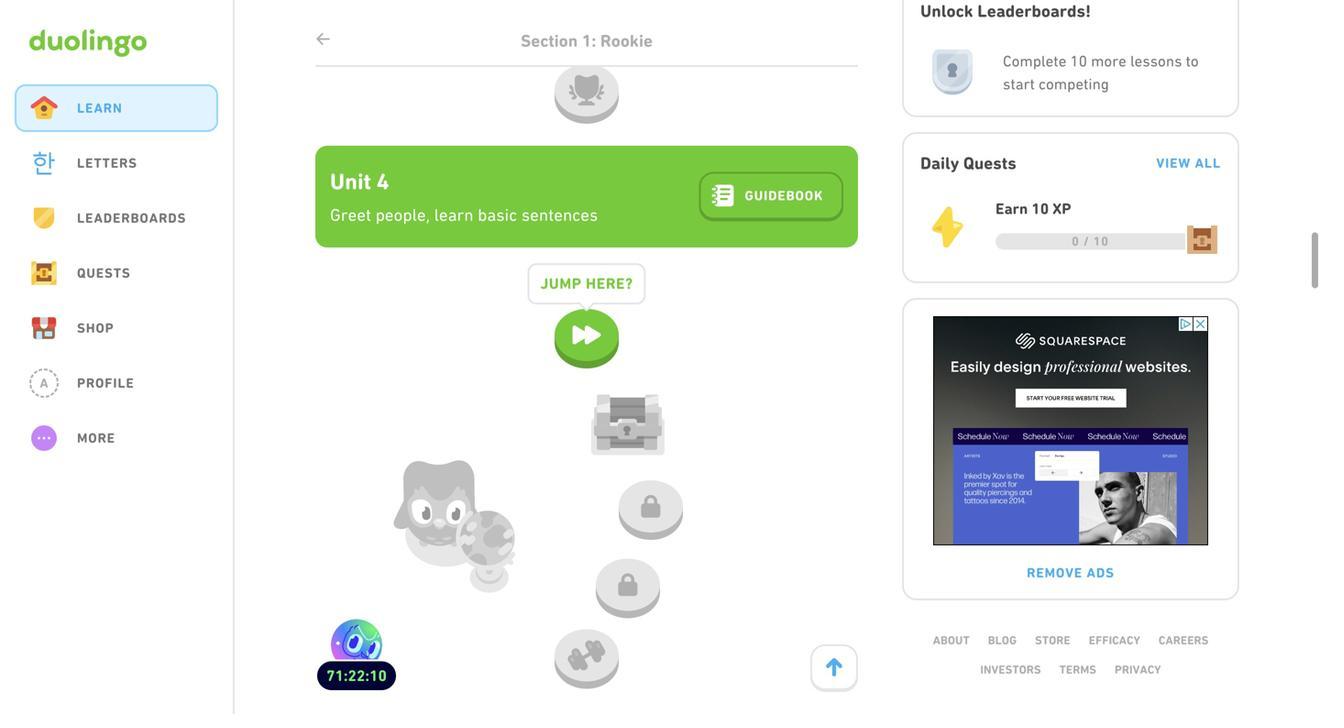 Task type: vqa. For each thing, say whether or not it's contained in the screenshot.
"near"
no



Task type: locate. For each thing, give the bounding box(es) containing it.
guidebook link
[[699, 172, 843, 221]]

jump here?
[[540, 275, 633, 293]]

leaderboards!
[[977, 1, 1091, 21]]

competing
[[1039, 75, 1109, 93]]

unit 4
[[330, 168, 389, 195]]

unit
[[330, 168, 371, 195]]

go to current unit image
[[826, 658, 842, 677]]

10 right /
[[1093, 234, 1109, 249]]

efficacy
[[1089, 633, 1140, 647]]

efficacy link
[[1089, 633, 1140, 647]]

complete
[[1003, 52, 1066, 70]]

more button
[[15, 414, 218, 462]]

more
[[1091, 52, 1126, 70]]

1 horizontal spatial lesson image
[[609, 569, 647, 600]]

view all link
[[1156, 155, 1221, 171]]

profile
[[77, 375, 134, 391]]

1 vertical spatial 10
[[1032, 200, 1049, 218]]

quests link
[[15, 249, 218, 297]]

leaderboards
[[77, 210, 186, 226]]

remove ads
[[1027, 565, 1115, 581]]

0 horizontal spatial lesson image
[[526, 4, 565, 36]]

10 left xp
[[1032, 200, 1049, 218]]

start
[[1003, 75, 1035, 93]]

guidebook image
[[712, 185, 734, 207]]

letters
[[77, 155, 137, 171]]

1 vertical spatial quests
[[77, 265, 131, 281]]

privacy
[[1115, 663, 1161, 677]]

practice image
[[567, 640, 606, 671]]

lessons
[[1130, 52, 1182, 70]]

10
[[1070, 52, 1087, 70], [1032, 200, 1049, 218], [1093, 234, 1109, 249]]

earn
[[996, 200, 1028, 218]]

terms link
[[1059, 663, 1096, 677]]

0 horizontal spatial 10
[[1032, 200, 1049, 218]]

terms
[[1059, 663, 1096, 677]]

ads
[[1087, 565, 1115, 581]]

0 horizontal spatial quests
[[77, 265, 131, 281]]

10 up competing
[[1070, 52, 1087, 70]]

unlock
[[920, 1, 973, 21]]

store link
[[1035, 633, 1070, 647]]

4
[[377, 168, 389, 195]]

greet
[[330, 205, 371, 225]]

lesson image
[[526, 4, 565, 36], [609, 569, 647, 600]]

learn
[[434, 205, 474, 225]]

shop
[[77, 320, 114, 336]]

2 vertical spatial 10
[[1093, 234, 1109, 249]]

jump
[[540, 275, 582, 293]]

learn link
[[15, 84, 218, 132]]

careers
[[1159, 633, 1209, 647]]

earn 10 xp
[[996, 200, 1071, 218]]

0 vertical spatial 10
[[1070, 52, 1087, 70]]

10 for complete
[[1070, 52, 1087, 70]]

quests right daily
[[963, 153, 1016, 173]]

view all
[[1156, 155, 1221, 171]]

quests up shop
[[77, 265, 131, 281]]

2 horizontal spatial 10
[[1093, 234, 1109, 249]]

greet people, learn basic sentences
[[330, 205, 598, 225]]

store
[[1035, 633, 1070, 647]]

more
[[77, 430, 115, 446]]

unit review image
[[567, 75, 606, 106]]

0 vertical spatial quests
[[963, 153, 1016, 173]]

1 horizontal spatial 10
[[1070, 52, 1087, 70]]

letters link
[[15, 139, 218, 187]]

0 / 10
[[1072, 234, 1109, 249]]

quests
[[963, 153, 1016, 173], [77, 265, 131, 281]]

10 inside complete 10 more lessons to start competing
[[1070, 52, 1087, 70]]



Task type: describe. For each thing, give the bounding box(es) containing it.
sentences
[[521, 205, 598, 225]]

basic
[[478, 205, 517, 225]]

0 vertical spatial lesson image
[[526, 4, 565, 36]]

1 horizontal spatial quests
[[963, 153, 1016, 173]]

learn
[[77, 100, 122, 116]]

/
[[1083, 234, 1090, 249]]

view
[[1156, 155, 1191, 171]]

0 / 10 progress bar
[[996, 233, 1185, 250]]

investors
[[980, 663, 1041, 677]]

here?
[[586, 275, 633, 293]]

10 for earn
[[1032, 200, 1049, 218]]

lesson image
[[632, 491, 670, 522]]

daily quests
[[920, 153, 1016, 173]]

to
[[1186, 52, 1199, 70]]

people,
[[375, 205, 430, 225]]

remove
[[1027, 565, 1083, 581]]

careers link
[[1159, 633, 1209, 647]]

complete 10 more lessons to start competing
[[1003, 52, 1199, 93]]

0
[[1072, 234, 1080, 249]]

a
[[40, 375, 48, 391]]

71:22:10
[[326, 667, 387, 685]]

10 inside progress bar
[[1093, 234, 1109, 249]]

1 vertical spatial lesson image
[[609, 569, 647, 600]]

blog
[[988, 633, 1017, 647]]

investors link
[[980, 663, 1041, 677]]

shop link
[[15, 304, 218, 352]]

about link
[[933, 633, 970, 647]]

71:22:10 button
[[295, 617, 418, 701]]

chest image
[[591, 384, 664, 466]]

daily
[[920, 153, 959, 173]]

xp
[[1053, 200, 1071, 218]]

section 1: rookie
[[521, 31, 653, 51]]

blog link
[[988, 633, 1017, 647]]

privacy link
[[1115, 663, 1161, 677]]

leaderboards link
[[15, 194, 218, 242]]

about
[[933, 633, 970, 647]]

guidebook
[[745, 187, 823, 204]]

jump here? link
[[527, 263, 646, 368]]

all
[[1195, 155, 1221, 171]]

unlock leaderboards!
[[920, 1, 1091, 21]]



